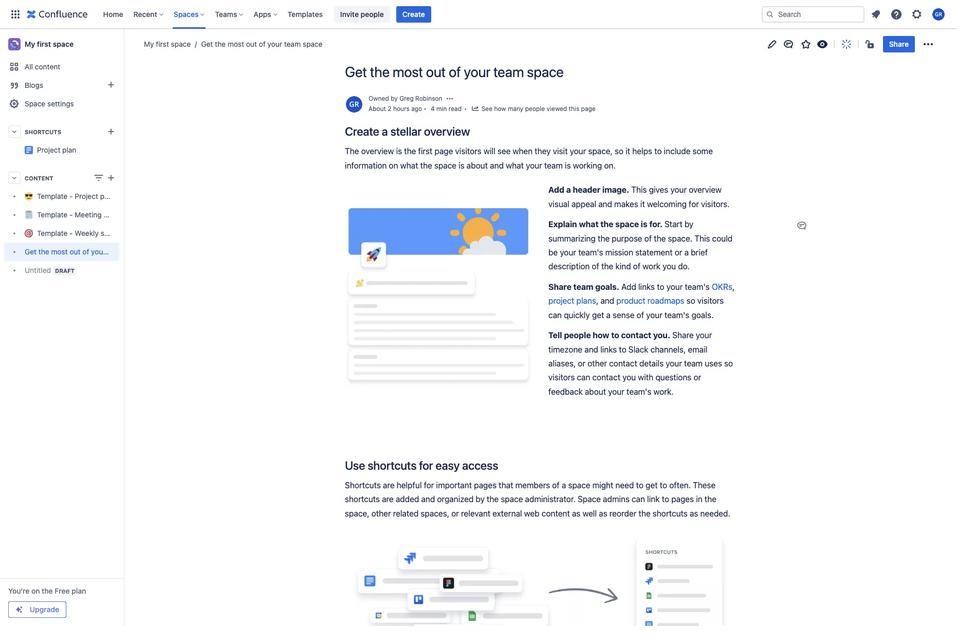 Task type: locate. For each thing, give the bounding box(es) containing it.
2 - from the top
[[69, 210, 73, 219]]

what down appeal
[[579, 220, 599, 229]]

1 horizontal spatial people
[[525, 105, 545, 112]]

uses
[[705, 359, 722, 368]]

1 horizontal spatial page
[[581, 105, 596, 112]]

out up robinson
[[426, 63, 446, 80]]

1 my first space from the left
[[25, 40, 74, 48]]

team's inside start by summarizing the purpose of the space. this could be your team's mission statement or a brief description of the kind of work you do.
[[578, 248, 603, 257]]

0 horizontal spatial how
[[494, 105, 506, 112]]

get up 'link'
[[646, 481, 658, 490]]

- left weekly
[[69, 229, 73, 238]]

be
[[548, 248, 558, 257]]

about down will
[[467, 161, 488, 170]]

template - meeting notes
[[37, 210, 122, 219]]

1 vertical spatial links
[[600, 345, 617, 354]]

see how many people viewed this page
[[481, 105, 596, 112]]

1 - from the top
[[69, 192, 73, 201]]

what down create a stellar overview
[[400, 161, 418, 170]]

content
[[35, 62, 60, 71], [542, 509, 570, 518]]

people for invite people
[[361, 10, 384, 18]]

it right makes
[[640, 199, 645, 209]]

1 vertical spatial page
[[435, 147, 453, 156]]

helps
[[632, 147, 652, 156]]

0 horizontal spatial get the most out of your team space
[[25, 247, 146, 256]]

create link
[[396, 6, 431, 22]]

this
[[631, 185, 647, 194], [694, 234, 710, 243]]

help icon image
[[890, 8, 903, 20]]

template
[[37, 192, 67, 201], [37, 210, 67, 219], [37, 229, 67, 238]]

2 horizontal spatial get the most out of your team space
[[345, 63, 564, 80]]

0 horizontal spatial goals.
[[595, 282, 619, 291]]

1 vertical spatial create
[[345, 124, 379, 138]]

shortcuts button
[[4, 122, 119, 141]]

how right see
[[494, 105, 506, 112]]

my
[[25, 40, 35, 48], [144, 40, 154, 48]]

pages down 'access'
[[474, 481, 497, 490]]

your up description
[[560, 248, 576, 257]]

2 horizontal spatial so
[[724, 359, 733, 368]]

you.
[[653, 331, 670, 340]]

1 vertical spatial on
[[31, 586, 40, 595]]

1 horizontal spatial space
[[578, 495, 601, 504]]

banner containing home
[[0, 0, 957, 29]]

by inside shortcuts are helpful for important pages that members of a space might need to get to often. these shortcuts are added and organized by the space administrator. space admins can link to pages in the space, other related spaces, or relevant external web content as well as reorder the shortcuts as needed.
[[476, 495, 485, 504]]

about inside "share your timezone and links to slack channels, email aliases, or other contact details your team uses so visitors can contact you with questions or feedback about your team's work."
[[585, 387, 606, 396]]

people inside button
[[361, 10, 384, 18]]

2 vertical spatial can
[[632, 495, 645, 504]]

2 horizontal spatial get
[[345, 63, 367, 80]]

share inside share team goals. add links to your team's okrs , project plans , and product roadmaps
[[548, 282, 571, 291]]

of up the manage page ownership image
[[449, 63, 461, 80]]

shortcuts down 'link'
[[653, 509, 688, 518]]

templates
[[288, 10, 323, 18]]

template - project plan link
[[4, 187, 119, 206]]

project plans link
[[548, 296, 596, 305]]

so inside "share your timezone and links to slack channels, email aliases, or other contact details your team uses so visitors can contact you with questions or feedback about your team's work."
[[724, 359, 733, 368]]

0 horizontal spatial get the most out of your team space link
[[4, 243, 146, 261]]

plans
[[576, 296, 596, 305]]

can up the feedback
[[577, 373, 590, 382]]

share your timezone and links to slack channels, email aliases, or other contact details your team uses so visitors can contact you with questions or feedback about your team's work.
[[548, 331, 735, 396]]

content down administrator.
[[542, 509, 570, 518]]

2 vertical spatial overview
[[689, 185, 722, 194]]

1 horizontal spatial other
[[588, 359, 607, 368]]

shortcuts inside shortcuts are helpful for important pages that members of a space might need to get to often. these shortcuts are added and organized by the space administrator. space admins can link to pages in the space, other related spaces, or relevant external web content as well as reorder the shortcuts as needed.
[[345, 481, 381, 490]]

1 vertical spatial get the most out of your team space link
[[4, 243, 146, 261]]

tell
[[548, 331, 562, 340]]

1 vertical spatial visitors
[[697, 296, 724, 305]]

- left meeting
[[69, 210, 73, 219]]

description
[[548, 262, 590, 271]]

0 horizontal spatial out
[[70, 247, 80, 256]]

goals. inside so visitors can quickly get a sense of your team's goals.
[[692, 310, 714, 320]]

work
[[643, 262, 660, 271]]

greg robinson link
[[399, 94, 442, 102]]

1 vertical spatial this
[[694, 234, 710, 243]]

a inside shortcuts are helpful for important pages that members of a space might need to get to often. these shortcuts are added and organized by the space administrator. space admins can link to pages in the space, other related spaces, or relevant external web content as well as reorder the shortcuts as needed.
[[562, 481, 566, 490]]

to
[[654, 147, 662, 156], [657, 282, 664, 291], [611, 331, 619, 340], [619, 345, 626, 354], [636, 481, 643, 490], [660, 481, 667, 490], [662, 495, 669, 504]]

0 horizontal spatial as
[[572, 509, 580, 518]]

2 vertical spatial for
[[424, 481, 434, 490]]

0 horizontal spatial project plan
[[37, 145, 76, 154]]

space inside the overview is the first page visitors will see when they visit your space, so it helps to include some information on what the space is about and what your team is working on.
[[434, 161, 456, 170]]

of right sense
[[637, 310, 644, 320]]

2 my first space from the left
[[144, 40, 191, 48]]

team's down summarizing
[[578, 248, 603, 257]]

space, up on.
[[588, 147, 613, 156]]

can down project
[[548, 310, 562, 320]]

0 vertical spatial you
[[663, 262, 676, 271]]

share for share your timezone and links to slack channels, email aliases, or other contact details your team uses so visitors can contact you with questions or feedback about your team's work.
[[672, 331, 694, 340]]

to up roadmaps
[[657, 282, 664, 291]]

and inside this gives your overview visual appeal and makes it welcoming for visitors.
[[598, 199, 612, 209]]

greg
[[399, 94, 414, 102]]

people for tell people how to contact you.
[[564, 331, 591, 340]]

0 vertical spatial by
[[391, 94, 398, 102]]

shortcuts inside shortcuts "dropdown button"
[[25, 128, 61, 135]]

0 vertical spatial visitors
[[455, 147, 481, 156]]

1 horizontal spatial add
[[621, 282, 636, 291]]

a inside start by summarizing the purpose of the space. this could be your team's mission statement or a brief description of the kind of work you do.
[[684, 248, 689, 257]]

or right questions
[[694, 373, 701, 382]]

organized
[[437, 495, 474, 504]]

you left do.
[[663, 262, 676, 271]]

change view image
[[93, 172, 105, 184]]

goals. inside share team goals. add links to your team's okrs , project plans , and product roadmaps
[[595, 282, 619, 291]]

pages down often.
[[671, 495, 694, 504]]

for inside this gives your overview visual appeal and makes it welcoming for visitors.
[[689, 199, 699, 209]]

other
[[588, 359, 607, 368], [371, 509, 391, 518]]

page
[[581, 105, 596, 112], [435, 147, 453, 156]]

1 vertical spatial for
[[419, 458, 433, 472]]

tree containing template - project plan
[[4, 187, 146, 280]]

as left well
[[572, 509, 580, 518]]

0 horizontal spatial people
[[361, 10, 384, 18]]

0 vertical spatial space
[[25, 99, 45, 108]]

0 vertical spatial it
[[626, 147, 630, 156]]

visitors down aliases,
[[548, 373, 575, 382]]

about inside the overview is the first page visitors will see when they visit your space, so it helps to include some information on what the space is about and what your team is working on.
[[467, 161, 488, 170]]

1 horizontal spatial by
[[476, 495, 485, 504]]

my first space up all content
[[25, 40, 74, 48]]

first down recent dropdown button
[[156, 40, 169, 48]]

1 horizontal spatial get the most out of your team space
[[201, 40, 323, 48]]

1 horizontal spatial ,
[[732, 282, 735, 291]]

links inside share team goals. add links to your team's okrs , project plans , and product roadmaps
[[638, 282, 655, 291]]

overview down 4 min read
[[424, 124, 470, 138]]

1 horizontal spatial links
[[638, 282, 655, 291]]

this up makes
[[631, 185, 647, 194]]

of right description
[[592, 262, 599, 271]]

most up the draft
[[51, 247, 68, 256]]

2 vertical spatial most
[[51, 247, 68, 256]]

to right helps at the right top of page
[[654, 147, 662, 156]]

2 horizontal spatial people
[[564, 331, 591, 340]]

pages
[[474, 481, 497, 490], [671, 495, 694, 504]]

might
[[592, 481, 613, 490]]

links for and
[[600, 345, 617, 354]]

about 2 hours ago
[[369, 105, 422, 112]]

0 vertical spatial links
[[638, 282, 655, 291]]

page right this
[[581, 105, 596, 112]]

appswitcher icon image
[[9, 8, 22, 20]]

content right all
[[35, 62, 60, 71]]

space.
[[668, 234, 692, 243]]

by right start
[[685, 220, 694, 229]]

1 horizontal spatial so
[[686, 296, 695, 305]]

1 horizontal spatial my first space
[[144, 40, 191, 48]]

links down tell people how to contact you.
[[600, 345, 617, 354]]

1 horizontal spatial get the most out of your team space link
[[191, 39, 323, 49]]

shortcuts down use
[[345, 481, 381, 490]]

team up many
[[493, 63, 524, 80]]

and down tell people how to contact you.
[[584, 345, 598, 354]]

template down "content" dropdown button
[[37, 192, 67, 201]]

star image
[[800, 38, 812, 50]]

page down create a stellar overview
[[435, 147, 453, 156]]

needed.
[[700, 509, 730, 518]]

questions
[[656, 373, 691, 382]]

0 horizontal spatial by
[[391, 94, 398, 102]]

0 vertical spatial overview
[[424, 124, 470, 138]]

team's down roadmaps
[[665, 310, 689, 320]]

visitors down "okrs"
[[697, 296, 724, 305]]

0 vertical spatial on
[[389, 161, 398, 170]]

1 horizontal spatial copy image
[[497, 459, 510, 471]]

settings icon image
[[911, 8, 923, 20]]

image.
[[602, 185, 629, 194]]

3 - from the top
[[69, 229, 73, 238]]

0 vertical spatial content
[[35, 62, 60, 71]]

get inside so visitors can quickly get a sense of your team's goals.
[[592, 310, 604, 320]]

1 vertical spatial people
[[525, 105, 545, 112]]

2
[[388, 105, 391, 112]]

1 vertical spatial how
[[593, 331, 609, 340]]

you inside start by summarizing the purpose of the space. this could be your team's mission statement or a brief description of the kind of work you do.
[[663, 262, 676, 271]]

your
[[267, 40, 282, 48], [464, 63, 490, 80], [570, 147, 586, 156], [526, 161, 542, 170], [670, 185, 687, 194], [91, 247, 106, 256], [560, 248, 576, 257], [666, 282, 683, 291], [646, 310, 662, 320], [696, 331, 712, 340], [666, 359, 682, 368], [608, 387, 624, 396]]

first inside space element
[[37, 40, 51, 48]]

your down 'product roadmaps' "link"
[[646, 310, 662, 320]]

this inside this gives your overview visual appeal and makes it welcoming for visitors.
[[631, 185, 647, 194]]

your down apps popup button
[[267, 40, 282, 48]]

stop watching image
[[816, 38, 828, 50]]

team up "plans"
[[573, 282, 593, 291]]

on right information
[[389, 161, 398, 170]]

goals. down "okrs"
[[692, 310, 714, 320]]

1 horizontal spatial what
[[506, 161, 524, 170]]

0 horizontal spatial can
[[548, 310, 562, 320]]

template inside template - project plan link
[[37, 192, 67, 201]]

all content link
[[4, 58, 119, 76]]

template inside template - weekly status report link
[[37, 229, 67, 238]]

you left with
[[622, 373, 636, 382]]

share inside dropdown button
[[889, 40, 909, 48]]

overview for this gives your overview visual appeal and makes it welcoming for visitors.
[[689, 185, 722, 194]]

share inside "share your timezone and links to slack channels, email aliases, or other contact details your team uses so visitors can contact you with questions or feedback about your team's work."
[[672, 331, 694, 340]]

1 vertical spatial add
[[621, 282, 636, 291]]

and inside "share your timezone and links to slack channels, email aliases, or other contact details your team uses so visitors can contact you with questions or feedback about your team's work."
[[584, 345, 598, 354]]

1 vertical spatial about
[[467, 161, 488, 170]]

related
[[393, 509, 419, 518]]

welcoming
[[647, 199, 687, 209]]

1 horizontal spatial out
[[246, 40, 257, 48]]

1 horizontal spatial visitors
[[548, 373, 575, 382]]

0 horizontal spatial share
[[548, 282, 571, 291]]

your down template - weekly status report
[[91, 247, 106, 256]]

copy image for use shortcuts for easy access
[[497, 459, 510, 471]]

2 horizontal spatial project
[[119, 141, 143, 150]]

can
[[548, 310, 562, 320], [577, 373, 590, 382], [632, 495, 645, 504]]

2 horizontal spatial visitors
[[697, 296, 724, 305]]

3 as from the left
[[690, 509, 698, 518]]

template down template - meeting notes link on the top of page
[[37, 229, 67, 238]]

owned
[[369, 94, 389, 102]]

most inside space element
[[51, 247, 68, 256]]

can inside shortcuts are helpful for important pages that members of a space might need to get to often. these shortcuts are added and organized by the space administrator. space admins can link to pages in the space, other related spaces, or relevant external web content as well as reorder the shortcuts as needed.
[[632, 495, 645, 504]]

space, down use
[[345, 509, 369, 518]]

1 vertical spatial copy image
[[497, 459, 510, 471]]

get the most out of your team space down apps at top left
[[201, 40, 323, 48]]

overview inside the overview is the first page visitors will see when they visit your space, so it helps to include some information on what the space is about and what your team is working on.
[[361, 147, 394, 156]]

it inside this gives your overview visual appeal and makes it welcoming for visitors.
[[640, 199, 645, 209]]

how
[[494, 105, 506, 112], [593, 331, 609, 340]]

you inside "share your timezone and links to slack channels, email aliases, or other contact details your team uses so visitors can contact you with questions or feedback about your team's work."
[[622, 373, 636, 382]]

banner
[[0, 0, 957, 29]]

, down could
[[732, 282, 735, 291]]

0 horizontal spatial content
[[35, 62, 60, 71]]

tree
[[4, 187, 146, 280]]

1 vertical spatial you
[[622, 373, 636, 382]]

about right the feedback
[[585, 387, 606, 396]]

external
[[493, 509, 522, 518]]

0 horizontal spatial create
[[345, 124, 379, 138]]

space up well
[[578, 495, 601, 504]]

get the most out of your team space down weekly
[[25, 247, 146, 256]]

about down owned at the top left of the page
[[369, 105, 386, 112]]

3 template from the top
[[37, 229, 67, 238]]

overview for create a stellar overview
[[424, 124, 470, 138]]

2 vertical spatial share
[[672, 331, 694, 340]]

0 horizontal spatial links
[[600, 345, 617, 354]]

2 vertical spatial so
[[724, 359, 733, 368]]

create a stellar overview
[[345, 124, 470, 138]]

links inside "share your timezone and links to slack channels, email aliases, or other contact details your team uses so visitors can contact you with questions or feedback about your team's work."
[[600, 345, 617, 354]]

your down the they
[[526, 161, 542, 170]]

overview inside this gives your overview visual appeal and makes it welcoming for visitors.
[[689, 185, 722, 194]]

1 my from the left
[[25, 40, 35, 48]]

visitors
[[455, 147, 481, 156], [697, 296, 724, 305], [548, 373, 575, 382]]

1 vertical spatial out
[[426, 63, 446, 80]]

2 vertical spatial get
[[25, 247, 37, 256]]

team down email
[[684, 359, 703, 368]]

about
[[369, 105, 386, 112], [467, 161, 488, 170], [585, 387, 606, 396]]

space, inside the overview is the first page visitors will see when they visit your space, so it helps to include some information on what the space is about and what your team is working on.
[[588, 147, 613, 156]]

it inside the overview is the first page visitors will see when they visit your space, so it helps to include some information on what the space is about and what your team is working on.
[[626, 147, 630, 156]]

team down status in the left top of the page
[[108, 247, 124, 256]]

share up email
[[672, 331, 694, 340]]

team's
[[578, 248, 603, 257], [685, 282, 710, 291], [665, 310, 689, 320], [627, 387, 651, 396]]

and down the image.
[[598, 199, 612, 209]]

are left the helpful
[[383, 481, 395, 490]]

out down template - weekly status report link
[[70, 247, 80, 256]]

template - project plan image
[[25, 146, 33, 154]]

so
[[615, 147, 623, 156], [686, 296, 695, 305], [724, 359, 733, 368]]

first up all content
[[37, 40, 51, 48]]

team inside tree
[[108, 247, 124, 256]]

untitled
[[25, 266, 51, 274]]

upgrade
[[30, 605, 59, 614]]

create inside global element
[[402, 10, 425, 18]]

to inside the overview is the first page visitors will see when they visit your space, so it helps to include some information on what the space is about and what your team is working on.
[[654, 147, 662, 156]]

a left the brief
[[684, 248, 689, 257]]

do.
[[678, 262, 690, 271]]

add
[[548, 185, 564, 194], [621, 282, 636, 291]]

report
[[123, 229, 143, 238]]

quickly
[[564, 310, 590, 320]]

share team goals. add links to your team's okrs , project plans , and product roadmaps
[[548, 282, 737, 305]]

administrator.
[[525, 495, 576, 504]]

1 template from the top
[[37, 192, 67, 201]]

edit this page image
[[766, 38, 778, 50]]

first inside the overview is the first page visitors will see when they visit your space, so it helps to include some information on what the space is about and what your team is working on.
[[418, 147, 432, 156]]

2 vertical spatial visitors
[[548, 373, 575, 382]]

to left slack
[[619, 345, 626, 354]]

add up product
[[621, 282, 636, 291]]

and up spaces, on the bottom of the page
[[421, 495, 435, 504]]

this up the brief
[[694, 234, 710, 243]]

confluence image
[[27, 8, 88, 20], [27, 8, 88, 20]]

on inside space element
[[31, 586, 40, 595]]

when
[[513, 147, 533, 156]]

add shortcut image
[[105, 125, 117, 138]]

1 horizontal spatial can
[[577, 373, 590, 382]]

1 vertical spatial share
[[548, 282, 571, 291]]

template inside template - meeting notes link
[[37, 210, 67, 219]]

2 horizontal spatial first
[[418, 147, 432, 156]]

template - meeting notes link
[[4, 206, 122, 224]]

purpose
[[612, 234, 642, 243]]

out down apps at top left
[[246, 40, 257, 48]]

0 horizontal spatial you
[[622, 373, 636, 382]]

content
[[25, 175, 53, 181]]

0 horizontal spatial other
[[371, 509, 391, 518]]

for inside shortcuts are helpful for important pages that members of a space might need to get to often. these shortcuts are added and organized by the space administrator. space admins can link to pages in the space, other related spaces, or relevant external web content as well as reorder the shortcuts as needed.
[[424, 481, 434, 490]]

okrs link
[[712, 282, 732, 291]]

1 horizontal spatial content
[[542, 509, 570, 518]]

get up untitled
[[25, 247, 37, 256]]

this inside start by summarizing the purpose of the space. this could be your team's mission statement or a brief description of the kind of work you do.
[[694, 234, 710, 243]]

get
[[592, 310, 604, 320], [646, 481, 658, 490]]

my first space
[[25, 40, 74, 48], [144, 40, 191, 48]]

create a page image
[[105, 172, 117, 184]]

read
[[449, 105, 462, 112]]

visual
[[548, 199, 569, 209]]

1 horizontal spatial it
[[640, 199, 645, 209]]

use shortcuts for easy access
[[345, 458, 498, 472]]

share right no restrictions image
[[889, 40, 909, 48]]

tell people how to contact you.
[[548, 331, 670, 340]]

for right the helpful
[[424, 481, 434, 490]]

0 vertical spatial ,
[[732, 282, 735, 291]]

shortcuts for shortcuts
[[25, 128, 61, 135]]

greg robinson image
[[346, 96, 362, 113]]

0 vertical spatial goals.
[[595, 282, 619, 291]]

0 vertical spatial get the most out of your team space link
[[191, 39, 323, 49]]

team
[[284, 40, 301, 48], [493, 63, 524, 80], [544, 161, 563, 170], [108, 247, 124, 256], [573, 282, 593, 291], [684, 359, 703, 368]]

of up statement
[[644, 234, 652, 243]]

team inside share team goals. add links to your team's okrs , project plans , and product roadmaps
[[573, 282, 593, 291]]

space down spaces
[[171, 40, 191, 48]]

shortcuts up the helpful
[[368, 458, 417, 472]]

2 vertical spatial people
[[564, 331, 591, 340]]

1 horizontal spatial pages
[[671, 495, 694, 504]]

global element
[[6, 0, 760, 29]]

2 horizontal spatial share
[[889, 40, 909, 48]]

1 vertical spatial other
[[371, 509, 391, 518]]

of inside shortcuts are helpful for important pages that members of a space might need to get to often. these shortcuts are added and organized by the space administrator. space admins can link to pages in the space, other related spaces, or relevant external web content as well as reorder the shortcuts as needed.
[[552, 481, 560, 490]]

or inside start by summarizing the purpose of the space. this could be your team's mission statement or a brief description of the kind of work you do.
[[675, 248, 682, 257]]

most up the greg
[[393, 63, 423, 80]]

create for create a stellar overview
[[345, 124, 379, 138]]

contact left with
[[592, 373, 620, 382]]

by inside start by summarizing the purpose of the space. this could be your team's mission statement or a brief description of the kind of work you do.
[[685, 220, 694, 229]]

it left helps at the right top of page
[[626, 147, 630, 156]]

for.
[[649, 220, 663, 229]]

space down templates link
[[303, 40, 323, 48]]

visit
[[553, 147, 568, 156]]

as
[[572, 509, 580, 518], [599, 509, 607, 518], [690, 509, 698, 518]]

link
[[647, 495, 660, 504]]

for left visitors.
[[689, 199, 699, 209]]

copy image
[[469, 125, 481, 137], [497, 459, 510, 471]]

0 horizontal spatial space
[[25, 99, 45, 108]]

your up questions
[[666, 359, 682, 368]]

space, inside shortcuts are helpful for important pages that members of a space might need to get to often. these shortcuts are added and organized by the space administrator. space admins can link to pages in the space, other related spaces, or relevant external web content as well as reorder the shortcuts as needed.
[[345, 509, 369, 518]]

share for share
[[889, 40, 909, 48]]

0 vertical spatial space,
[[588, 147, 613, 156]]

are left "added"
[[382, 495, 394, 504]]

about for share your timezone and links to slack channels, email aliases, or other contact details your team uses so visitors can contact you with questions or feedback about your team's work.
[[585, 387, 606, 396]]

and down "see"
[[490, 161, 504, 170]]

1 horizontal spatial overview
[[424, 124, 470, 138]]

contact down slack
[[609, 359, 637, 368]]

1 horizontal spatial as
[[599, 509, 607, 518]]

notification icon image
[[870, 8, 882, 20]]

0 vertical spatial for
[[689, 199, 699, 209]]

1 horizontal spatial share
[[672, 331, 694, 340]]

2 template from the top
[[37, 210, 67, 219]]

what
[[400, 161, 418, 170], [506, 161, 524, 170], [579, 220, 599, 229]]

1 vertical spatial by
[[685, 220, 694, 229]]

shortcuts up template - project plan icon
[[25, 128, 61, 135]]

1 horizontal spatial you
[[663, 262, 676, 271]]

1 horizontal spatial most
[[228, 40, 244, 48]]

get the most out of your team space link down apps at top left
[[191, 39, 323, 49]]

your up see
[[464, 63, 490, 80]]

0 vertical spatial people
[[361, 10, 384, 18]]

recent button
[[130, 6, 167, 22]]

free
[[55, 586, 70, 595]]

get down spaces popup button
[[201, 40, 213, 48]]

1 vertical spatial can
[[577, 373, 590, 382]]

add up the visual
[[548, 185, 564, 194]]

space,
[[588, 147, 613, 156], [345, 509, 369, 518]]

status
[[101, 229, 121, 238]]



Task type: describe. For each thing, give the bounding box(es) containing it.
0 horizontal spatial project
[[37, 145, 60, 154]]

0 vertical spatial shortcuts
[[368, 458, 417, 472]]

product roadmaps link
[[616, 296, 684, 305]]

your up email
[[696, 331, 712, 340]]

team's inside share team goals. add links to your team's okrs , project plans , and product roadmaps
[[685, 282, 710, 291]]

premium image
[[15, 605, 23, 614]]

- for project
[[69, 192, 73, 201]]

your inside start by summarizing the purpose of the space. this could be your team's mission statement or a brief description of the kind of work you do.
[[560, 248, 576, 257]]

see
[[481, 105, 492, 112]]

2 vertical spatial contact
[[592, 373, 620, 382]]

relevant
[[461, 509, 490, 518]]

4 min read
[[431, 105, 462, 112]]

team down templates link
[[284, 40, 301, 48]]

by for start
[[685, 220, 694, 229]]

invite people
[[340, 10, 384, 18]]

1 vertical spatial contact
[[609, 359, 637, 368]]

add inside share team goals. add links to your team's okrs , project plans , and product roadmaps
[[621, 282, 636, 291]]

space down report on the top left of the page
[[126, 247, 146, 256]]

comment icon image
[[796, 220, 808, 232]]

teams button
[[212, 6, 247, 22]]

slack
[[628, 345, 648, 354]]

team inside the overview is the first page visitors will see when they visit your space, so it helps to include some information on what the space is about and what your team is working on.
[[544, 161, 563, 170]]

information
[[345, 161, 387, 170]]

of down apps popup button
[[259, 40, 266, 48]]

0 horizontal spatial about
[[369, 105, 386, 112]]

all
[[25, 62, 33, 71]]

how inside button
[[494, 105, 506, 112]]

visitors inside "share your timezone and links to slack channels, email aliases, or other contact details your team uses so visitors can contact you with questions or feedback about your team's work."
[[548, 373, 575, 382]]

content inside all content link
[[35, 62, 60, 71]]

1 vertical spatial get
[[345, 63, 367, 80]]

page inside the overview is the first page visitors will see when they visit your space, so it helps to include some information on what the space is about and what your team is working on.
[[435, 147, 453, 156]]

template - weekly status report link
[[4, 224, 143, 243]]

robinson
[[415, 94, 442, 102]]

the
[[345, 147, 359, 156]]

project
[[548, 296, 574, 305]]

space up external
[[501, 495, 523, 504]]

to inside share team goals. add links to your team's okrs , project plans , and product roadmaps
[[657, 282, 664, 291]]

by for owned
[[391, 94, 398, 102]]

that
[[499, 481, 513, 490]]

my inside space element
[[25, 40, 35, 48]]

web
[[524, 509, 540, 518]]

summarizing
[[548, 234, 596, 243]]

of inside so visitors can quickly get a sense of your team's goals.
[[637, 310, 644, 320]]

apps button
[[251, 6, 281, 22]]

no restrictions image
[[864, 38, 877, 50]]

your inside this gives your overview visual appeal and makes it welcoming for visitors.
[[670, 185, 687, 194]]

product
[[616, 296, 645, 305]]

out inside tree
[[70, 247, 80, 256]]

to left often.
[[660, 481, 667, 490]]

project plan link down shortcuts "dropdown button"
[[37, 145, 76, 154]]

share button
[[883, 36, 915, 52]]

to right 'link'
[[662, 495, 669, 504]]

other inside shortcuts are helpful for important pages that members of a space might need to get to often. these shortcuts are added and organized by the space administrator. space admins can link to pages in the space, other related spaces, or relevant external web content as well as reorder the shortcuts as needed.
[[371, 509, 391, 518]]

2 horizontal spatial out
[[426, 63, 446, 80]]

meeting
[[75, 210, 102, 219]]

settings
[[47, 99, 74, 108]]

shortcuts for shortcuts are helpful for important pages that members of a space might need to get to often. these shortcuts are added and organized by the space administrator. space admins can link to pages in the space, other related spaces, or relevant external web content as well as reorder the shortcuts as needed.
[[345, 481, 381, 490]]

share for share team goals. add links to your team's okrs , project plans , and product roadmaps
[[548, 282, 571, 291]]

work.
[[654, 387, 674, 396]]

0 vertical spatial most
[[228, 40, 244, 48]]

the overview is the first page visitors will see when they visit your space, so it helps to include some information on what the space is about and what your team is working on.
[[345, 147, 715, 170]]

owned by greg robinson
[[369, 94, 442, 102]]

working
[[573, 161, 602, 170]]

space up purpose
[[615, 220, 639, 229]]

a inside so visitors can quickly get a sense of your team's goals.
[[606, 310, 611, 320]]

aliases,
[[548, 359, 576, 368]]

use
[[345, 458, 365, 472]]

a left stellar
[[382, 124, 388, 138]]

2 horizontal spatial what
[[579, 220, 599, 229]]

and inside the overview is the first page visitors will see when they visit your space, so it helps to include some information on what the space is about and what your team is working on.
[[490, 161, 504, 170]]

tree inside space element
[[4, 187, 146, 280]]

get inside space element
[[25, 247, 37, 256]]

kind
[[615, 262, 631, 271]]

page inside button
[[581, 105, 596, 112]]

brief
[[691, 248, 708, 257]]

1 horizontal spatial my first space link
[[144, 39, 191, 49]]

0 vertical spatial contact
[[621, 331, 651, 340]]

1 vertical spatial shortcuts
[[345, 495, 380, 504]]

2 vertical spatial shortcuts
[[653, 509, 688, 518]]

template for template - meeting notes
[[37, 210, 67, 219]]

roadmaps
[[648, 296, 684, 305]]

space up all content link
[[53, 40, 74, 48]]

to down sense
[[611, 331, 619, 340]]

channels,
[[651, 345, 686, 354]]

so inside the overview is the first page visitors will see when they visit your space, so it helps to include some information on what the space is about and what your team is working on.
[[615, 147, 623, 156]]

min
[[436, 105, 447, 112]]

1 as from the left
[[572, 509, 580, 518]]

copy image for create a stellar overview
[[469, 125, 481, 137]]

create for create
[[402, 10, 425, 18]]

your up the working
[[570, 147, 586, 156]]

get the most out of your team space inside space element
[[25, 247, 146, 256]]

0 vertical spatial out
[[246, 40, 257, 48]]

links for add
[[638, 282, 655, 291]]

and inside shortcuts are helpful for important pages that members of a space might need to get to often. these shortcuts are added and organized by the space administrator. space admins can link to pages in the space, other related spaces, or relevant external web content as well as reorder the shortcuts as needed.
[[421, 495, 435, 504]]

space inside shortcuts are helpful for important pages that members of a space might need to get to often. these shortcuts are added and organized by the space administrator. space admins can link to pages in the space, other related spaces, or relevant external web content as well as reorder the shortcuts as needed.
[[578, 495, 601, 504]]

header
[[573, 185, 600, 194]]

space settings link
[[4, 95, 119, 113]]

create a blog image
[[105, 79, 117, 91]]

spaces,
[[421, 509, 449, 518]]

all content
[[25, 62, 60, 71]]

more actions image
[[922, 38, 934, 50]]

of inside space element
[[82, 247, 89, 256]]

space settings
[[25, 99, 74, 108]]

quick summary image
[[840, 38, 853, 50]]

on.
[[604, 161, 616, 170]]

content inside shortcuts are helpful for important pages that members of a space might need to get to often. these shortcuts are added and organized by the space administrator. space admins can link to pages in the space, other related spaces, or relevant external web content as well as reorder the shortcuts as needed.
[[542, 509, 570, 518]]

1 horizontal spatial project
[[75, 192, 98, 201]]

1 vertical spatial ,
[[596, 296, 598, 305]]

templates link
[[285, 6, 326, 22]]

teams
[[215, 10, 237, 18]]

will
[[484, 147, 495, 156]]

to right need
[[636, 481, 643, 490]]

in
[[696, 495, 702, 504]]

template - project plan
[[37, 192, 114, 201]]

your left work.
[[608, 387, 624, 396]]

2 horizontal spatial most
[[393, 63, 423, 80]]

okrs
[[712, 282, 732, 291]]

space up "see how many people viewed this page"
[[527, 63, 564, 80]]

you're
[[8, 586, 29, 595]]

team's inside "share your timezone and links to slack channels, email aliases, or other contact details your team uses so visitors can contact you with questions or feedback about your team's work."
[[627, 387, 651, 396]]

people inside button
[[525, 105, 545, 112]]

timezone
[[548, 345, 582, 354]]

they
[[535, 147, 551, 156]]

can inside "share your timezone and links to slack channels, email aliases, or other contact details your team uses so visitors can contact you with questions or feedback about your team's work."
[[577, 373, 590, 382]]

weekly
[[75, 229, 99, 238]]

other inside "share your timezone and links to slack channels, email aliases, or other contact details your team uses so visitors can contact you with questions or feedback about your team's work."
[[588, 359, 607, 368]]

a up the visual
[[566, 185, 571, 194]]

your profile and preferences image
[[932, 8, 945, 20]]

template for template - project plan
[[37, 192, 67, 201]]

your inside space element
[[91, 247, 106, 256]]

your inside share team goals. add links to your team's okrs , project plans , and product roadmaps
[[666, 282, 683, 291]]

visitors.
[[701, 199, 730, 209]]

draft
[[55, 267, 75, 274]]

0 horizontal spatial add
[[548, 185, 564, 194]]

notes
[[104, 210, 122, 219]]

0 horizontal spatial what
[[400, 161, 418, 170]]

2 as from the left
[[599, 509, 607, 518]]

blogs
[[25, 81, 43, 89]]

apps
[[254, 10, 271, 18]]

or inside shortcuts are helpful for important pages that members of a space might need to get to often. these shortcuts are added and organized by the space administrator. space admins can link to pages in the space, other related spaces, or relevant external web content as well as reorder the shortcuts as needed.
[[451, 509, 459, 518]]

1 horizontal spatial get
[[201, 40, 213, 48]]

statement
[[635, 248, 673, 257]]

to inside "share your timezone and links to slack channels, email aliases, or other contact details your team uses so visitors can contact you with questions or feedback about your team's work."
[[619, 345, 626, 354]]

some
[[693, 147, 713, 156]]

space element
[[0, 29, 159, 626]]

can inside so visitors can quickly get a sense of your team's goals.
[[548, 310, 562, 320]]

1 horizontal spatial how
[[593, 331, 609, 340]]

start by summarizing the purpose of the space. this could be your team's mission statement or a brief description of the kind of work you do.
[[548, 220, 735, 271]]

or right aliases,
[[578, 359, 585, 368]]

about for the overview is the first page visitors will see when they visit your space, so it helps to include some information on what the space is about and what your team is working on.
[[467, 161, 488, 170]]

and inside share team goals. add links to your team's okrs , project plans , and product roadmaps
[[601, 296, 614, 305]]

1 vertical spatial are
[[382, 495, 394, 504]]

access
[[462, 458, 498, 472]]

often.
[[669, 481, 691, 490]]

appeal
[[572, 199, 596, 209]]

2 my from the left
[[144, 40, 154, 48]]

your inside so visitors can quickly get a sense of your team's goals.
[[646, 310, 662, 320]]

home link
[[100, 6, 126, 22]]

home
[[103, 10, 123, 18]]

visitors inside so visitors can quickly get a sense of your team's goals.
[[697, 296, 724, 305]]

get inside shortcuts are helpful for important pages that members of a space might need to get to often. these shortcuts are added and organized by the space administrator. space admins can link to pages in the space, other related spaces, or relevant external web content as well as reorder the shortcuts as needed.
[[646, 481, 658, 490]]

my first space inside space element
[[25, 40, 74, 48]]

1 vertical spatial pages
[[671, 495, 694, 504]]

hours
[[393, 105, 410, 112]]

admins
[[603, 495, 630, 504]]

well
[[583, 509, 597, 518]]

with
[[638, 373, 653, 382]]

the inside tree
[[38, 247, 49, 256]]

untitled draft
[[25, 266, 75, 274]]

of right kind
[[633, 262, 641, 271]]

space left might
[[568, 481, 590, 490]]

on inside the overview is the first page visitors will see when they visit your space, so it helps to include some information on what the space is about and what your team is working on.
[[389, 161, 398, 170]]

1 horizontal spatial project plan
[[119, 141, 159, 150]]

mission
[[605, 248, 633, 257]]

Search field
[[762, 6, 865, 22]]

0 vertical spatial pages
[[474, 481, 497, 490]]

manage page ownership image
[[445, 95, 454, 103]]

template for template - weekly status report
[[37, 229, 67, 238]]

- for weekly
[[69, 229, 73, 238]]

see how many people viewed this page button
[[471, 104, 596, 114]]

viewed
[[547, 105, 567, 112]]

team's inside so visitors can quickly get a sense of your team's goals.
[[665, 310, 689, 320]]

visitors inside the overview is the first page visitors will see when they visit your space, so it helps to include some information on what the space is about and what your team is working on.
[[455, 147, 481, 156]]

reorder
[[609, 509, 637, 518]]

0 vertical spatial are
[[383, 481, 395, 490]]

team inside "share your timezone and links to slack channels, email aliases, or other contact details your team uses so visitors can contact you with questions or feedback about your team's work."
[[684, 359, 703, 368]]

search image
[[766, 10, 774, 18]]

collapse sidebar image
[[112, 34, 135, 54]]

- for meeting
[[69, 210, 73, 219]]

explain
[[548, 220, 577, 229]]

important
[[436, 481, 472, 490]]

1 horizontal spatial first
[[156, 40, 169, 48]]

could
[[712, 234, 733, 243]]

4
[[431, 105, 435, 112]]

0 horizontal spatial my first space link
[[4, 34, 119, 54]]

helpful
[[397, 481, 422, 490]]

start
[[665, 220, 682, 229]]

invite people button
[[334, 6, 390, 22]]

so inside so visitors can quickly get a sense of your team's goals.
[[686, 296, 695, 305]]

1 vertical spatial get the most out of your team space
[[345, 63, 564, 80]]

project plan link up the change view icon
[[4, 141, 159, 159]]



Task type: vqa. For each thing, say whether or not it's contained in the screenshot.
Atlas IMAGE
no



